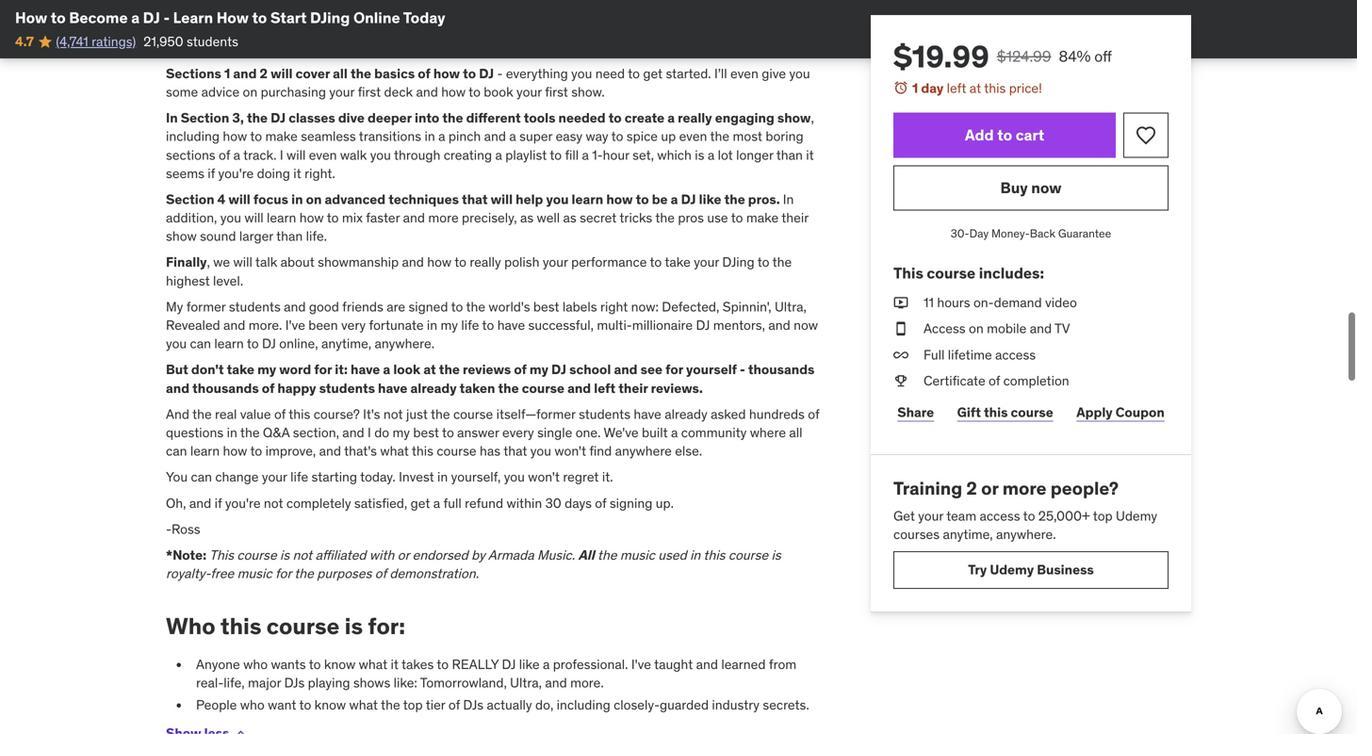 Task type: vqa. For each thing, say whether or not it's contained in the screenshot.
learn in the My former students and good friends are signed to the world's best labels right now: Defected, Spinnin', Ultra, Revealed and more. I've been very fortunate in my life to have successful, multi-millionaire DJ mentors, and now you can learn to DJ online, anytime, anywhere. But don't take my word for it: have a look at the reviews of my DJ school and see for yourself - thousands and thousands of happy students have already taken the course and left their reviews. And the real value of this course? It's not just the course itself—former students have already asked hundreds of questions in the Q&A section, and I do my best to answer every single one. We've built a community where all can learn how to improve, and that's what this course has that you won't find anywhere else. You can change your life starting today. Invest in yourself, you won't regret it. Oh, and if you're not completely satisfied, get a full refund within 30 days of signing up. -Ross
yes



Task type: locate. For each thing, give the bounding box(es) containing it.
about right talk
[[281, 254, 315, 271]]

1 horizontal spatial like
[[699, 191, 722, 208]]

0 vertical spatial thousands
[[748, 361, 815, 378]]

25,000+
[[1038, 507, 1090, 524]]

to left mix
[[327, 209, 339, 226]]

gift this course
[[957, 404, 1054, 421]]

learn
[[480, 39, 510, 56], [572, 191, 603, 208], [267, 209, 296, 226], [190, 443, 220, 460]]

udemy inside training 2 or more people? get your team access to 25,000+ top udemy courses anytime, anywhere.
[[1116, 507, 1158, 524]]

a inside the anyone who wants to know what it takes to really dj like a professional. i've taught and learned from real-life, major djs playing shows like: tomorrowland, ultra, and more. people who want to know what the top tier of djs actually do, including closely-guarded industry secrets.
[[543, 656, 550, 673]]

0 vertical spatial anywhere.
[[375, 335, 435, 352]]

0 vertical spatial level.
[[760, 39, 790, 56]]

and inside how you execute these skills is all about how often you practice and how committed you are to the craft, but these are the technical foundations on which you can learn how to become a dj online, at the highest level.
[[542, 20, 564, 37]]

, inside , we will talk about showmanship and how to really polish your performance to take your djing to the highest level.
[[207, 254, 210, 271]]

0 horizontal spatial first
[[358, 83, 381, 100]]

1 horizontal spatial udemy
[[1116, 507, 1158, 524]]

shows
[[353, 674, 390, 691]]

1 vertical spatial ultra,
[[510, 674, 542, 691]]

1 vertical spatial left
[[594, 380, 616, 397]]

is inside how you execute these skills is all about how often you practice and how committed you are to the craft, but these are the technical foundations on which you can learn how to become a dj online, at the highest level.
[[338, 20, 348, 37]]

in inside in addition, you will learn how to mix faster and more precisely, as well as secret tricks the pros use to make their show sound larger than life.
[[783, 191, 794, 208]]

thousands up hundreds
[[748, 361, 815, 378]]

2 first from the left
[[545, 83, 568, 100]]

students down it:
[[319, 380, 375, 397]]

get inside - everything you need to get started. i'll even give you some advice on purchasing your first deck and how to book your first show.
[[643, 65, 663, 82]]

more. inside the anyone who wants to know what it takes to really dj like a professional. i've taught and learned from real-life, major djs playing shows like: tomorrowland, ultra, and more. people who want to know what the top tier of djs actually do, including closely-guarded industry secrets.
[[570, 674, 604, 691]]

get down 'invest'
[[411, 495, 430, 512]]

full lifetime access
[[924, 346, 1036, 363]]

ultra, up actually
[[510, 674, 542, 691]]

fortunate
[[369, 317, 424, 334]]

1 horizontal spatial more
[[1003, 477, 1047, 500]]

really
[[678, 109, 712, 126], [470, 254, 501, 271]]

alarm image
[[894, 80, 909, 95]]

0 horizontal spatial make
[[265, 128, 298, 145]]

1 horizontal spatial or
[[981, 477, 999, 500]]

0 vertical spatial djing
[[310, 8, 350, 27]]

people?
[[1051, 477, 1119, 500]]

all inside my former students and good friends are signed to the world's best labels right now: defected, spinnin', ultra, revealed and more. i've been very fortunate in my life to have successful, multi-millionaire dj mentors, and now you can learn to dj online, anytime, anywhere. but don't take my word for it: have a look at the reviews of my dj school and see for yourself - thousands and thousands of happy students have already taken the course and left their reviews. and the real value of this course? it's not just the course itself—former students have already asked hundreds of questions in the q&a section, and i do my best to answer every single one. we've built a community where all can learn how to improve, and that's what this course has that you won't find anywhere else. you can change your life starting today. invest in yourself, you won't regret it. oh, and if you're not completely satisfied, get a full refund within 30 days of signing up. -ross
[[789, 424, 803, 441]]

0 horizontal spatial best
[[413, 424, 439, 441]]

hour
[[603, 146, 629, 163]]

2 vertical spatial at
[[423, 361, 436, 378]]

highest inside how you execute these skills is all about how often you practice and how committed you are to the craft, but these are the technical foundations on which you can learn how to become a dj online, at the highest level.
[[713, 39, 757, 56]]

1 vertical spatial all
[[333, 65, 348, 82]]

0 horizontal spatial not
[[264, 495, 283, 512]]

or inside training 2 or more people? get your team access to 25,000+ top udemy courses anytime, anywhere.
[[981, 477, 999, 500]]

all for the
[[333, 65, 348, 82]]

in right focus
[[291, 191, 303, 208]]

if right "seems"
[[208, 165, 215, 182]]

0 horizontal spatial at
[[423, 361, 436, 378]]

by
[[471, 547, 485, 564]]

1 horizontal spatial take
[[665, 254, 691, 271]]

a left lot
[[708, 146, 715, 163]]

1 vertical spatial make
[[746, 209, 779, 226]]

in
[[166, 109, 178, 126], [783, 191, 794, 208]]

world's
[[489, 298, 530, 315]]

sections
[[166, 146, 215, 163]]

classes
[[289, 109, 335, 126]]

anytime, inside my former students and good friends are signed to the world's best labels right now: defected, spinnin', ultra, revealed and more. i've been very fortunate in my life to have successful, multi-millionaire dj mentors, and now you can learn to dj online, anytime, anywhere. but don't take my word for it: have a look at the reviews of my dj school and see for yourself - thousands and thousands of happy students have already taken the course and left their reviews. and the real value of this course? it's not just the course itself—former students have already asked hundreds of questions in the q&a section, and i do my best to answer every single one. we've built a community where all can learn how to improve, and that's what this course has that you won't find anywhere else. you can change your life starting today. invest in yourself, you won't regret it. oh, and if you're not completely satisfied, get a full refund within 30 days of signing up. -ross
[[321, 335, 371, 352]]

starting
[[312, 469, 357, 486]]

0 vertical spatial xsmall image
[[894, 372, 909, 390]]

2 inside training 2 or more people? get your team access to 25,000+ top udemy courses anytime, anywhere.
[[966, 477, 977, 500]]

0 vertical spatial even
[[730, 65, 759, 82]]

or right training
[[981, 477, 999, 500]]

dj inside how you execute these skills is all about how often you practice and how committed you are to the craft, but these are the technical foundations on which you can learn how to become a dj online, at the highest level.
[[616, 39, 630, 56]]

be
[[652, 191, 668, 208]]

anytime, inside training 2 or more people? get your team access to 25,000+ top udemy courses anytime, anywhere.
[[943, 526, 993, 543]]

how inside my former students and good friends are signed to the world's best labels right now: defected, spinnin', ultra, revealed and more. i've been very fortunate in my life to have successful, multi-millionaire dj mentors, and now you can learn to dj online, anytime, anywhere. but don't take my word for it: have a look at the reviews of my dj school and see for yourself - thousands and thousands of happy students have already taken the course and left their reviews. and the real value of this course? it's not just the course itself—former students have already asked hundreds of questions in the q&a section, and i do my best to answer every single one. we've built a community where all can learn how to improve, and that's what this course has that you won't find anywhere else. you can change your life starting today. invest in yourself, you won't regret it. oh, and if you're not completely satisfied, get a full refund within 30 days of signing up. -ross
[[223, 443, 247, 460]]

show down addition,
[[166, 228, 197, 245]]

really inside , we will talk about showmanship and how to really polish your performance to take your djing to the highest level.
[[470, 254, 501, 271]]

djs down wants
[[284, 674, 305, 691]]

in right pros.
[[783, 191, 794, 208]]

pinch
[[449, 128, 481, 145]]

this up 'invest'
[[412, 443, 434, 460]]

0 vertical spatial which
[[394, 39, 429, 56]]

course? it's
[[314, 406, 380, 423]]

anytime, down very at the top
[[321, 335, 371, 352]]

way
[[586, 128, 608, 145]]

execute
[[220, 20, 266, 37]]

will inside in addition, you will learn how to mix faster and more precisely, as well as secret tricks the pros use to make their show sound larger than life.
[[244, 209, 264, 226]]

i've left "taught"
[[631, 656, 651, 673]]

this up anyone
[[220, 612, 262, 641]]

you down the 4
[[220, 209, 241, 226]]

,
[[811, 109, 814, 126], [207, 254, 210, 271]]

multi-
[[597, 317, 632, 334]]

make up track.
[[265, 128, 298, 145]]

take inside my former students and good friends are signed to the world's best labels right now: defected, spinnin', ultra, revealed and more. i've been very fortunate in my life to have successful, multi-millionaire dj mentors, and now you can learn to dj online, anytime, anywhere. but don't take my word for it: have a look at the reviews of my dj school and see for yourself - thousands and thousands of happy students have already taken the course and left their reviews. and the real value of this course? it's not just the course itself—former students have already asked hundreds of questions in the q&a section, and i do my best to answer every single one. we've built a community where all can learn how to improve, and that's what this course has that you won't find anywhere else. you can change your life starting today. invest in yourself, you won't regret it. oh, and if you're not completely satisfied, get a full refund within 30 days of signing up. -ross
[[227, 361, 254, 378]]

to inside 'button'
[[997, 125, 1012, 145]]

1 horizontal spatial these
[[269, 20, 302, 37]]

precisely,
[[462, 209, 517, 226]]

highest inside , we will talk about showmanship and how to really polish your performance to take your djing to the highest level.
[[166, 272, 210, 289]]

xsmall image
[[894, 372, 909, 390], [233, 726, 248, 734]]

will inside , including how to make seamless transitions in a pinch and a super easy way to spice up even the most boring sections of a track. i will even walk you through creating a playlist to fill a 1-hour set, which is a lot longer than it seems if you're doing it right.
[[287, 146, 306, 163]]

1 vertical spatial highest
[[166, 272, 210, 289]]

won't down the single
[[555, 443, 586, 460]]

than down 'boring'
[[776, 146, 803, 163]]

dj right 'really'
[[502, 656, 516, 673]]

the inside the anyone who wants to know what it takes to really dj like a professional. i've taught and learned from real-life, major djs playing shows like: tomorrowland, ultra, and more. people who want to know what the top tier of djs actually do, including closely-guarded industry secrets.
[[381, 697, 400, 714]]

apply coupon
[[1077, 404, 1165, 421]]

1 horizontal spatial best
[[533, 298, 559, 315]]

make
[[265, 128, 298, 145], [746, 209, 779, 226]]

is
[[338, 20, 348, 37], [695, 146, 704, 163], [280, 547, 290, 564], [771, 547, 781, 564], [345, 612, 363, 641]]

what
[[380, 443, 409, 460], [359, 656, 387, 673], [349, 697, 378, 714]]

music
[[620, 547, 655, 564], [237, 565, 272, 582]]

a up do,
[[543, 656, 550, 673]]

in inside the music used in this course is royalty-free music for the purposes of demonstration.
[[690, 547, 701, 564]]

make inside in addition, you will learn how to mix faster and more precisely, as well as secret tricks the pros use to make their show sound larger than life.
[[746, 209, 779, 226]]

of inside the anyone who wants to know what it takes to really dj like a professional. i've taught and learned from real-life, major djs playing shows like: tomorrowland, ultra, and more. people who want to know what the top tier of djs actually do, including closely-guarded industry secrets.
[[449, 697, 460, 714]]

that up precisely, in the left top of the page
[[462, 191, 488, 208]]

you inside in addition, you will learn how to mix faster and more precisely, as well as secret tricks the pros use to make their show sound larger than life.
[[220, 209, 241, 226]]

1 vertical spatial that
[[503, 443, 527, 460]]

all up foundations
[[351, 20, 364, 37]]

dj down purchasing
[[271, 109, 286, 126]]

this inside the music used in this course is royalty-free music for the purposes of demonstration.
[[704, 547, 725, 564]]

are up 'fortunate'
[[387, 298, 405, 315]]

sections
[[166, 65, 221, 82]]

xsmall image up share
[[894, 372, 909, 390]]

learn down questions
[[190, 443, 220, 460]]

their
[[782, 209, 809, 226], [619, 380, 648, 397]]

larger
[[239, 228, 273, 245]]

2 vertical spatial it
[[391, 656, 399, 673]]

if inside , including how to make seamless transitions in a pinch and a super easy way to spice up even the most boring sections of a track. i will even walk you through creating a playlist to fill a 1-hour set, which is a lot longer than it seems if you're doing it right.
[[208, 165, 215, 182]]

1 horizontal spatial anywhere.
[[996, 526, 1056, 543]]

to up (4,741
[[51, 8, 66, 27]]

dj down defected,
[[696, 317, 710, 334]]

*note: this course is not affiliated with or endorsed by armada music. all
[[166, 547, 595, 564]]

1 xsmall image from the top
[[894, 294, 909, 312]]

are up 'sections'
[[202, 39, 221, 56]]

a left playlist
[[495, 146, 502, 163]]

sound
[[200, 228, 236, 245]]

you inside , including how to make seamless transitions in a pinch and a super easy way to spice up even the most boring sections of a track. i will even walk you through creating a playlist to fill a 1-hour set, which is a lot longer than it seems if you're doing it right.
[[370, 146, 391, 163]]

addition,
[[166, 209, 217, 226]]

1 vertical spatial in
[[783, 191, 794, 208]]

0 vertical spatial get
[[643, 65, 663, 82]]

how left 'often'
[[405, 20, 429, 37]]

dj inside the anyone who wants to know what it takes to really dj like a professional. i've taught and learned from real-life, major djs playing shows like: tomorrowland, ultra, and more. people who want to know what the top tier of djs actually do, including closely-guarded industry secrets.
[[502, 656, 516, 673]]

0 vertical spatial than
[[776, 146, 803, 163]]

like inside the anyone who wants to know what it takes to really dj like a professional. i've taught and learned from real-life, major djs playing shows like: tomorrowland, ultra, and more. people who want to know what the top tier of djs actually do, including closely-guarded industry secrets.
[[519, 656, 540, 673]]

21,950
[[144, 33, 183, 50]]

0 horizontal spatial all
[[333, 65, 348, 82]]

secrets.
[[763, 697, 809, 714]]

top inside the anyone who wants to know what it takes to really dj like a professional. i've taught and learned from real-life, major djs playing shows like: tomorrowland, ultra, and more. people who want to know what the top tier of djs actually do, including closely-guarded industry secrets.
[[403, 697, 423, 714]]

your
[[329, 83, 355, 100], [517, 83, 542, 100], [543, 254, 568, 271], [694, 254, 719, 271], [262, 469, 287, 486], [918, 507, 944, 524]]

djing up foundations
[[310, 8, 350, 27]]

online, down the committed
[[634, 39, 673, 56]]

1 vertical spatial music
[[237, 565, 272, 582]]

including
[[166, 128, 220, 145], [557, 697, 610, 714]]

0 vertical spatial make
[[265, 128, 298, 145]]

spice
[[627, 128, 658, 145]]

1 vertical spatial these
[[166, 39, 199, 56]]

section up addition,
[[166, 191, 214, 208]]

2 vertical spatial what
[[349, 697, 378, 714]]

*note:
[[166, 547, 206, 564]]

anywhere. inside training 2 or more people? get your team access to 25,000+ top udemy courses anytime, anywhere.
[[996, 526, 1056, 543]]

is inside the music used in this course is royalty-free music for the purposes of demonstration.
[[771, 547, 781, 564]]

1 horizontal spatial that
[[503, 443, 527, 460]]

1 horizontal spatial first
[[545, 83, 568, 100]]

1 horizontal spatial this
[[894, 263, 924, 283]]

who
[[166, 612, 215, 641]]

0 horizontal spatial more.
[[249, 317, 282, 334]]

the right just
[[431, 406, 450, 423]]

and up into
[[416, 83, 438, 100]]

level. inside how you execute these skills is all about how often you practice and how committed you are to the craft, but these are the technical foundations on which you can learn how to become a dj online, at the highest level.
[[760, 39, 790, 56]]

you right the committed
[[662, 20, 682, 37]]

you're inside my former students and good friends are signed to the world's best labels right now: defected, spinnin', ultra, revealed and more. i've been very fortunate in my life to have successful, multi-millionaire dj mentors, and now you can learn to dj online, anytime, anywhere. but don't take my word for it: have a look at the reviews of my dj school and see for yourself - thousands and thousands of happy students have already taken the course and left their reviews. and the real value of this course? it's not just the course itself—former students have already asked hundreds of questions in the q&a section, and i do my best to answer every single one. we've built a community where all can learn how to improve, and that's what this course has that you won't find anywhere else. you can change your life starting today. invest in yourself, you won't regret it. oh, and if you're not completely satisfied, get a full refund within 30 days of signing up. -ross
[[225, 495, 261, 512]]

1 vertical spatial like
[[519, 656, 540, 673]]

best
[[533, 298, 559, 315], [413, 424, 439, 441]]

2 vertical spatial are
[[387, 298, 405, 315]]

and left tv
[[1030, 320, 1052, 337]]

including inside , including how to make seamless transitions in a pinch and a super easy way to spice up even the most boring sections of a track. i will even walk you through creating a playlist to fill a 1-hour set, which is a lot longer than it seems if you're doing it right.
[[166, 128, 220, 145]]

of right value
[[274, 406, 286, 423]]

dj up 'pros'
[[681, 191, 696, 208]]

1 vertical spatial udemy
[[990, 561, 1034, 578]]

1 vertical spatial even
[[679, 128, 707, 145]]

can inside how you execute these skills is all about how often you practice and how committed you are to the craft, but these are the technical foundations on which you can learn how to become a dj online, at the highest level.
[[456, 39, 477, 56]]

0 horizontal spatial than
[[276, 228, 303, 245]]

0 vertical spatial including
[[166, 128, 220, 145]]

help
[[516, 191, 543, 208]]

their right use
[[782, 209, 809, 226]]

1 horizontal spatial i
[[368, 424, 371, 441]]

than inside in addition, you will learn how to mix faster and more precisely, as well as secret tricks the pros use to make their show sound larger than life.
[[276, 228, 303, 245]]

4
[[217, 191, 225, 208]]

1 vertical spatial if
[[215, 495, 222, 512]]

1 horizontal spatial not
[[293, 547, 312, 564]]

the
[[722, 20, 742, 37], [224, 39, 243, 56], [690, 39, 710, 56], [351, 65, 371, 82], [247, 109, 268, 126], [442, 109, 463, 126], [710, 128, 730, 145], [724, 191, 745, 208], [655, 209, 675, 226], [772, 254, 792, 271], [466, 298, 485, 315], [439, 361, 460, 378], [498, 380, 519, 397], [192, 406, 212, 423], [431, 406, 450, 423], [240, 424, 260, 441], [597, 547, 617, 564], [294, 565, 314, 582], [381, 697, 400, 714]]

how inside how you execute these skills is all about how often you practice and how committed you are to the craft, but these are the technical foundations on which you can learn how to become a dj online, at the highest level.
[[166, 20, 192, 37]]

, left we
[[207, 254, 210, 271]]

affiliated
[[315, 547, 366, 564]]

focus
[[253, 191, 288, 208]]

take up defected,
[[665, 254, 691, 271]]

purchasing
[[261, 83, 326, 100]]

online, inside my former students and good friends are signed to the world's best labels right now: defected, spinnin', ultra, revealed and more. i've been very fortunate in my life to have successful, multi-millionaire dj mentors, and now you can learn to dj online, anytime, anywhere. but don't take my word for it: have a look at the reviews of my dj school and see for yourself - thousands and thousands of happy students have already taken the course and left their reviews. and the real value of this course? it's not just the course itself—former students have already asked hundreds of questions in the q&a section, and i do my best to answer every single one. we've built a community where all can learn how to improve, and that's what this course has that you won't find anywhere else. you can change your life starting today. invest in yourself, you won't regret it. oh, and if you're not completely satisfied, get a full refund within 30 days of signing up. -ross
[[279, 335, 318, 352]]

udemy right the try
[[990, 561, 1034, 578]]

to left fill
[[550, 146, 562, 163]]

yourself
[[686, 361, 737, 378]]

xsmall image for 11
[[894, 294, 909, 312]]

i've inside the anyone who wants to know what it takes to really dj like a professional. i've taught and learned from real-life, major djs playing shows like: tomorrowland, ultra, and more. people who want to know what the top tier of djs actually do, including closely-guarded industry secrets.
[[631, 656, 651, 673]]

anywhere. inside my former students and good friends are signed to the world's best labels right now: defected, spinnin', ultra, revealed and more. i've been very fortunate in my life to have successful, multi-millionaire dj mentors, and now you can learn to dj online, anytime, anywhere. but don't take my word for it: have a look at the reviews of my dj school and see for yourself - thousands and thousands of happy students have already taken the course and left their reviews. and the real value of this course? it's not just the course itself—former students have already asked hundreds of questions in the q&a section, and i do my best to answer every single one. we've built a community where all can learn how to improve, and that's what this course has that you won't find anywhere else. you can change your life starting today. invest in yourself, you won't regret it. oh, and if you're not completely satisfied, get a full refund within 30 days of signing up. -ross
[[375, 335, 435, 352]]

1-
[[592, 146, 603, 163]]

1 first from the left
[[358, 83, 381, 100]]

0 horizontal spatial in
[[166, 109, 178, 126]]

30-
[[951, 226, 969, 241]]

0 horizontal spatial thousands
[[192, 380, 259, 397]]

well
[[537, 209, 560, 226]]

dive
[[338, 109, 365, 126]]

i left the do
[[368, 424, 371, 441]]

online
[[353, 8, 400, 27]]

0 horizontal spatial anywhere.
[[375, 335, 435, 352]]

- everything you need to get started. i'll even give you some advice on purchasing your first deck and how to book your first show.
[[166, 65, 810, 100]]

are inside my former students and good friends are signed to the world's best labels right now: defected, spinnin', ultra, revealed and more. i've been very fortunate in my life to have successful, multi-millionaire dj mentors, and now you can learn to dj online, anytime, anywhere. but don't take my word for it: have a look at the reviews of my dj school and see for yourself - thousands and thousands of happy students have already taken the course and left their reviews. and the real value of this course? it's not just the course itself—former students have already asked hundreds of questions in the q&a section, and i do my best to answer every single one. we've built a community where all can learn how to improve, and that's what this course has that you won't find anywhere else. you can change your life starting today. invest in yourself, you won't regret it. oh, and if you're not completely satisfied, get a full refund within 30 days of signing up. -ross
[[387, 298, 405, 315]]

you inside - everything you need to get started. i'll even give you some advice on purchasing your first deck and how to book your first show.
[[789, 65, 810, 82]]

1 vertical spatial which
[[657, 146, 692, 163]]

have down world's
[[497, 317, 525, 334]]

1 vertical spatial this
[[209, 547, 234, 564]]

former
[[186, 298, 226, 315]]

i inside , including how to make seamless transitions in a pinch and a super easy way to spice up even the most boring sections of a track. i will even walk you through creating a playlist to fill a 1-hour set, which is a lot longer than it seems if you're doing it right.
[[280, 146, 283, 163]]

everything you
[[506, 65, 592, 82]]

music.
[[537, 547, 575, 564]]

0 horizontal spatial for
[[275, 565, 291, 582]]

1
[[224, 65, 230, 82], [912, 80, 918, 97]]

on up 3,
[[243, 83, 258, 100]]

1 horizontal spatial in
[[783, 191, 794, 208]]

1 vertical spatial more.
[[570, 674, 604, 691]]

course up wants
[[267, 612, 340, 641]]

how
[[15, 8, 47, 27], [217, 8, 249, 27], [166, 20, 192, 37]]

0 horizontal spatial or
[[398, 547, 409, 564]]

secret
[[580, 209, 617, 226]]

of
[[418, 65, 430, 82], [219, 146, 230, 163], [514, 361, 527, 378], [989, 372, 1000, 389], [262, 380, 274, 397], [274, 406, 286, 423], [808, 406, 819, 423], [595, 495, 606, 512], [375, 565, 386, 582], [449, 697, 460, 714]]

-
[[163, 8, 170, 27], [497, 65, 503, 82], [740, 361, 745, 378], [166, 521, 171, 538]]

as down 'help'
[[520, 209, 534, 226]]

in for in section 3, the dj classes dive deeper into the different tools needed to create a really engaging show
[[166, 109, 178, 126]]

don't
[[191, 361, 224, 378]]

1 vertical spatial already
[[665, 406, 708, 423]]

course right *note:
[[237, 547, 277, 564]]

0 vertical spatial life
[[461, 317, 479, 334]]

0 horizontal spatial these
[[166, 39, 199, 56]]

playing
[[308, 674, 350, 691]]

0 horizontal spatial anytime,
[[321, 335, 371, 352]]

thousands
[[748, 361, 815, 378], [192, 380, 259, 397]]

millionaire
[[632, 317, 693, 334]]

1 vertical spatial show
[[166, 228, 197, 245]]

that down every
[[503, 443, 527, 460]]

dj down the committed
[[616, 39, 630, 56]]

online, inside how you execute these skills is all about how often you practice and how committed you are to the craft, but these are the technical foundations on which you can learn how to become a dj online, at the highest level.
[[634, 39, 673, 56]]

for inside the music used in this course is royalty-free music for the purposes of demonstration.
[[275, 565, 291, 582]]

0 vertical spatial take
[[665, 254, 691, 271]]

more. inside my former students and good friends are signed to the world's best labels right now: defected, spinnin', ultra, revealed and more. i've been very fortunate in my life to have successful, multi-millionaire dj mentors, and now you can learn to dj online, anytime, anywhere. but don't take my word for it: have a look at the reviews of my dj school and see for yourself - thousands and thousands of happy students have already taken the course and left their reviews. and the real value of this course? it's not just the course itself—former students have already asked hundreds of questions in the q&a section, and i do my best to answer every single one. we've built a community where all can learn how to improve, and that's what this course has that you won't find anywhere else. you can change your life starting today. invest in yourself, you won't regret it. oh, and if you're not completely satisfied, get a full refund within 30 days of signing up. -ross
[[249, 317, 282, 334]]

demonstration.
[[390, 565, 479, 582]]

in right the used
[[690, 547, 701, 564]]

1 horizontal spatial djing
[[722, 254, 755, 271]]

0 horizontal spatial life
[[290, 469, 308, 486]]

and down school
[[567, 380, 591, 397]]

to inside training 2 or more people? get your team access to 25,000+ top udemy courses anytime, anywhere.
[[1023, 507, 1035, 524]]

even inside - everything you need to get started. i'll even give you some advice on purchasing your first deck and how to book your first show.
[[730, 65, 759, 82]]

a
[[131, 8, 140, 27], [606, 39, 613, 56], [668, 109, 675, 126], [438, 128, 445, 145], [509, 128, 516, 145], [233, 146, 240, 163], [495, 146, 502, 163], [582, 146, 589, 163], [708, 146, 715, 163], [671, 191, 678, 208], [383, 361, 390, 378], [671, 424, 678, 441], [433, 495, 440, 512], [543, 656, 550, 673]]

advanced
[[325, 191, 386, 208]]

the down value
[[240, 424, 260, 441]]

you're
[[218, 165, 254, 182], [225, 495, 261, 512]]

all for about
[[351, 20, 364, 37]]

0 vertical spatial it
[[806, 146, 814, 163]]

xsmall image
[[894, 294, 909, 312], [894, 320, 909, 338], [894, 346, 909, 364]]

which
[[394, 39, 429, 56], [657, 146, 692, 163]]

left inside my former students and good friends are signed to the world's best labels right now: defected, spinnin', ultra, revealed and more. i've been very fortunate in my life to have successful, multi-millionaire dj mentors, and now you can learn to dj online, anytime, anywhere. but don't take my word for it: have a look at the reviews of my dj school and see for yourself - thousands and thousands of happy students have already taken the course and left their reviews. and the real value of this course? it's not just the course itself—former students have already asked hundreds of questions in the q&a section, and i do my best to answer every single one. we've built a community where all can learn how to improve, and that's what this course has that you won't find anywhere else. you can change your life starting today. invest in yourself, you won't regret it. oh, and if you're not completely satisfied, get a full refund within 30 days of signing up. -ross
[[594, 380, 616, 397]]

, right the engaging
[[811, 109, 814, 126]]

ultra,
[[775, 298, 807, 315], [510, 674, 542, 691]]

will right we
[[233, 254, 252, 271]]

and down but
[[166, 380, 189, 397]]

access inside training 2 or more people? get your team access to 25,000+ top udemy courses anytime, anywhere.
[[980, 507, 1020, 524]]

1 horizontal spatial ,
[[811, 109, 814, 126]]

how up in section 3, the dj classes dive deeper into the different tools needed to create a really engaging show
[[441, 83, 466, 100]]

course up answer
[[453, 406, 493, 423]]

in for in addition, you will learn how to mix faster and more precisely, as well as secret tricks the pros use to make their show sound larger than life.
[[783, 191, 794, 208]]

learn inside my former students and good friends are signed to the world's best labels right now: defected, spinnin', ultra, revealed and more. i've been very fortunate in my life to have successful, multi-millionaire dj mentors, and now you can learn to dj online, anytime, anywhere. but don't take my word for it: have a look at the reviews of my dj school and see for yourself - thousands and thousands of happy students have already taken the course and left their reviews. and the real value of this course? it's not just the course itself—former students have already asked hundreds of questions in the q&a section, and i do my best to answer every single one. we've built a community where all can learn how to improve, and that's what this course has that you won't find anywhere else. you can change your life starting today. invest in yourself, you won't regret it. oh, and if you're not completely satisfied, get a full refund within 30 days of signing up. -ross
[[190, 443, 220, 460]]

this
[[894, 263, 924, 283], [209, 547, 234, 564]]

add to cart
[[965, 125, 1044, 145]]

for up reviews.
[[665, 361, 683, 378]]

with
[[369, 547, 394, 564]]

what down the do
[[380, 443, 409, 460]]

about
[[367, 20, 401, 37], [281, 254, 315, 271]]

faster
[[366, 209, 400, 226]]

0 vertical spatial anytime,
[[321, 335, 371, 352]]

the left purposes
[[294, 565, 314, 582]]

1 horizontal spatial get
[[643, 65, 663, 82]]

anywhere. down 'fortunate'
[[375, 335, 435, 352]]

as right well
[[563, 209, 577, 226]]

0 horizontal spatial it
[[293, 165, 301, 182]]

you're down the "change"
[[225, 495, 261, 512]]

2 xsmall image from the top
[[894, 320, 909, 338]]

3 xsmall image from the top
[[894, 346, 909, 364]]

0 horizontal spatial highest
[[166, 272, 210, 289]]

2 vertical spatial even
[[309, 146, 337, 163]]

1 vertical spatial more
[[1003, 477, 1047, 500]]

their inside in addition, you will learn how to mix faster and more precisely, as well as secret tricks the pros use to make their show sound larger than life.
[[782, 209, 809, 226]]

how up the "become"
[[567, 20, 591, 37]]

the inside , including how to make seamless transitions in a pinch and a super easy way to spice up even the most boring sections of a track. i will even walk you through creating a playlist to fill a 1-hour set, which is a lot longer than it seems if you're doing it right.
[[710, 128, 730, 145]]

1 horizontal spatial online,
[[634, 39, 673, 56]]

and inside , including how to make seamless transitions in a pinch and a super easy way to spice up even the most boring sections of a track. i will even walk you through creating a playlist to fill a 1-hour set, which is a lot longer than it seems if you're doing it right.
[[484, 128, 506, 145]]

1 vertical spatial take
[[227, 361, 254, 378]]

really down started.
[[678, 109, 712, 126]]

0 vertical spatial udemy
[[1116, 507, 1158, 524]]

it inside the anyone who wants to know what it takes to really dj like a professional. i've taught and learned from real-life, major djs playing shows like: tomorrowland, ultra, and more. people who want to know what the top tier of djs actually do, including closely-guarded industry secrets.
[[391, 656, 399, 673]]

1 vertical spatial anywhere.
[[996, 526, 1056, 543]]

0 horizontal spatial about
[[281, 254, 315, 271]]

the right the all
[[597, 547, 617, 564]]

1 vertical spatial best
[[413, 424, 439, 441]]

in down some
[[166, 109, 178, 126]]

ross
[[171, 521, 200, 538]]

all inside how you execute these skills is all about how often you practice and how committed you are to the craft, but these are the technical foundations on which you can learn how to become a dj online, at the highest level.
[[351, 20, 364, 37]]

0 vertical spatial top
[[1093, 507, 1113, 524]]

get inside my former students and good friends are signed to the world's best labels right now: defected, spinnin', ultra, revealed and more. i've been very fortunate in my life to have successful, multi-millionaire dj mentors, and now you can learn to dj online, anytime, anywhere. but don't take my word for it: have a look at the reviews of my dj school and see for yourself - thousands and thousands of happy students have already taken the course and left their reviews. and the real value of this course? it's not just the course itself—former students have already asked hundreds of questions in the q&a section, and i do my best to answer every single one. we've built a community where all can learn how to improve, and that's what this course has that you won't find anywhere else. you can change your life starting today. invest in yourself, you won't regret it. oh, and if you're not completely satisfied, get a full refund within 30 days of signing up. -ross
[[411, 495, 430, 512]]

demand
[[994, 294, 1042, 311]]

left right day
[[947, 80, 966, 97]]

i'll
[[714, 65, 727, 82]]

closely-
[[614, 697, 660, 714]]

to up now:
[[650, 254, 662, 271]]

and down "course? it's"
[[342, 424, 364, 441]]

will up larger
[[244, 209, 264, 226]]

0 horizontal spatial show
[[166, 228, 197, 245]]

2 vertical spatial all
[[789, 424, 803, 441]]

gift
[[957, 404, 981, 421]]

team
[[946, 507, 977, 524]]

, inside , including how to make seamless transitions in a pinch and a super easy way to spice up even the most boring sections of a track. i will even walk you through creating a playlist to fill a 1-hour set, which is a lot longer than it seems if you're doing it right.
[[811, 109, 814, 126]]

1 horizontal spatial are
[[387, 298, 405, 315]]

is inside , including how to make seamless transitions in a pinch and a super easy way to spice up even the most boring sections of a track. i will even walk you through creating a playlist to fill a 1-hour set, which is a lot longer than it seems if you're doing it right.
[[695, 146, 704, 163]]

xsmall image for full
[[894, 346, 909, 364]]

0 horizontal spatial ultra,
[[510, 674, 542, 691]]

today
[[403, 8, 445, 27]]

0 vertical spatial really
[[678, 109, 712, 126]]

money-
[[992, 226, 1030, 241]]

coupon
[[1116, 404, 1165, 421]]

do
[[374, 424, 389, 441]]



Task type: describe. For each thing, give the bounding box(es) containing it.
off
[[1095, 47, 1112, 66]]

where
[[750, 424, 786, 441]]

we've
[[604, 424, 639, 441]]

craft,
[[745, 20, 776, 37]]

get
[[894, 507, 915, 524]]

how inside - everything you need to get started. i'll even give you some advice on purchasing your first deck and how to book your first show.
[[441, 83, 466, 100]]

built
[[642, 424, 668, 441]]

how for to
[[15, 8, 47, 27]]

days
[[565, 495, 592, 512]]

can down questions
[[166, 443, 187, 460]]

and left "good"
[[284, 298, 306, 315]]

to right want
[[299, 697, 311, 714]]

life,
[[224, 674, 245, 691]]

successful,
[[528, 317, 594, 334]]

if inside my former students and good friends are signed to the world's best labels right now: defected, spinnin', ultra, revealed and more. i've been very fortunate in my life to have successful, multi-millionaire dj mentors, and now you can learn to dj online, anytime, anywhere. but don't take my word for it: have a look at the reviews of my dj school and see for yourself - thousands and thousands of happy students have already taken the course and left their reviews. and the real value of this course? it's not just the course itself—former students have already asked hundreds of questions in the q&a section, and i do my best to answer every single one. we've built a community where all can learn how to improve, and that's what this course has that you won't find anywhere else. you can change your life starting today. invest in yourself, you won't regret it. oh, and if you're not completely satisfied, get a full refund within 30 days of signing up. -ross
[[215, 495, 222, 512]]

4.7
[[15, 33, 34, 50]]

of inside , including how to make seamless transitions in a pinch and a super easy way to spice up even the most boring sections of a track. i will even walk you through creating a playlist to fill a 1-hour set, which is a lot longer than it seems if you're doing it right.
[[219, 146, 230, 163]]

yourself,
[[451, 469, 501, 486]]

reviews.
[[651, 380, 703, 397]]

the up pinch
[[442, 109, 463, 126]]

- down oh,
[[166, 521, 171, 538]]

on inside - everything you need to get started. i'll even give you some advice on purchasing your first deck and how to book your first show.
[[243, 83, 258, 100]]

2 horizontal spatial for
[[665, 361, 683, 378]]

0 horizontal spatial xsmall image
[[233, 726, 248, 734]]

mobile
[[987, 320, 1027, 337]]

regret
[[563, 469, 599, 486]]

a left track.
[[233, 146, 240, 163]]

1 vertical spatial thousands
[[192, 380, 259, 397]]

foundations
[[303, 39, 373, 56]]

2 vertical spatial not
[[293, 547, 312, 564]]

0 vertical spatial section
[[181, 109, 229, 126]]

on up full lifetime access
[[969, 320, 984, 337]]

have up built
[[634, 406, 662, 423]]

the left craft,
[[722, 20, 742, 37]]

now inside button
[[1031, 178, 1062, 197]]

will up purchasing
[[271, 65, 293, 82]]

right
[[600, 298, 628, 315]]

really
[[452, 656, 499, 673]]

become
[[556, 39, 603, 56]]

to left 'create'
[[609, 109, 622, 126]]

1 horizontal spatial thousands
[[748, 361, 815, 378]]

to left be
[[636, 191, 649, 208]]

which inside how you execute these skills is all about how often you practice and how committed you are to the craft, but these are the technical foundations on which you can learn how to become a dj online, at the highest level.
[[394, 39, 429, 56]]

in down real
[[227, 424, 237, 441]]

will up precisely, in the left top of the page
[[491, 191, 513, 208]]

you down 'often'
[[432, 39, 453, 56]]

students up learn to
[[229, 298, 281, 315]]

course inside the music used in this course is royalty-free music for the purposes of demonstration.
[[728, 547, 768, 564]]

super
[[519, 128, 553, 145]]

how inside in addition, you will learn how to mix faster and more precisely, as well as secret tricks the pros use to make their show sound larger than life.
[[299, 209, 324, 226]]

the music used in this course is royalty-free music for the purposes of demonstration.
[[166, 547, 781, 582]]

you down the single
[[530, 443, 551, 460]]

than inside , including how to make seamless transitions in a pinch and a super easy way to spice up even the most boring sections of a track. i will even walk you through creating a playlist to fill a 1-hour set, which is a lot longer than it seems if you're doing it right.
[[776, 146, 803, 163]]

i inside my former students and good friends are signed to the world's best labels right now: defected, spinnin', ultra, revealed and more. i've been very fortunate in my life to have successful, multi-millionaire dj mentors, and now you can learn to dj online, anytime, anywhere. but don't take my word for it: have a look at the reviews of my dj school and see for yourself - thousands and thousands of happy students have already taken the course and left their reviews. and the real value of this course? it's not just the course itself—former students have already asked hundreds of questions in the q&a section, and i do my best to answer every single one. we've built a community where all can learn how to improve, and that's what this course has that you won't find anywhere else. you can change your life starting today. invest in yourself, you won't regret it. oh, and if you're not completely satisfied, get a full refund within 30 days of signing up. -ross
[[368, 424, 371, 441]]

the left basics
[[351, 65, 371, 82]]

you up well
[[546, 191, 569, 208]]

30-day money-back guarantee
[[951, 226, 1111, 241]]

1 vertical spatial won't
[[528, 469, 560, 486]]

learn inside how you execute these skills is all about how often you practice and how committed you are to the craft, but these are the technical foundations on which you can learn how to become a dj online, at the highest level.
[[480, 39, 510, 56]]

become
[[69, 8, 128, 27]]

of right reviews
[[514, 361, 527, 378]]

courses
[[894, 526, 940, 543]]

school
[[569, 361, 611, 378]]

now inside my former students and good friends are signed to the world's best labels right now: defected, spinnin', ultra, revealed and more. i've been very fortunate in my life to have successful, multi-millionaire dj mentors, and now you can learn to dj online, anytime, anywhere. but don't take my word for it: have a look at the reviews of my dj school and see for yourself - thousands and thousands of happy students have already taken the course and left their reviews. and the real value of this course? it's not just the course itself—former students have already asked hundreds of questions in the q&a section, and i do my best to answer every single one. we've built a community where all can learn how to improve, and that's what this course has that you won't find anywhere else. you can change your life starting today. invest in yourself, you won't regret it. oh, and if you're not completely satisfied, get a full refund within 30 days of signing up. -ross
[[794, 317, 818, 334]]

1 horizontal spatial music
[[620, 547, 655, 564]]

and inside - everything you need to get started. i'll even give you some advice on purchasing your first deck and how to book your first show.
[[416, 83, 438, 100]]

to left the start
[[252, 8, 267, 27]]

dj right learn to
[[262, 335, 276, 352]]

1 horizontal spatial xsmall image
[[894, 372, 909, 390]]

0 vertical spatial djs
[[284, 674, 305, 691]]

your inside training 2 or more people? get your team access to 25,000+ top udemy courses anytime, anywhere.
[[918, 507, 944, 524]]

q&a section,
[[263, 424, 339, 441]]

invest
[[399, 469, 434, 486]]

now:
[[631, 298, 659, 315]]

how inside , we will talk about showmanship and how to really polish your performance to take your djing to the highest level.
[[427, 254, 452, 271]]

improve,
[[265, 443, 316, 460]]

of left happy
[[262, 380, 274, 397]]

your down use
[[694, 254, 719, 271]]

0 vertical spatial access
[[995, 346, 1036, 363]]

1 horizontal spatial even
[[679, 128, 707, 145]]

including inside the anyone who wants to know what it takes to really dj like a professional. i've taught and learned from real-life, major djs playing shows like: tomorrowland, ultra, and more. people who want to know what the top tier of djs actually do, including closely-guarded industry secrets.
[[557, 697, 610, 714]]

cover
[[296, 65, 330, 82]]

0 vertical spatial not
[[383, 406, 403, 423]]

will inside , we will talk about showmanship and how to really polish your performance to take your djing to the highest level.
[[233, 254, 252, 271]]

we
[[213, 254, 230, 271]]

their inside my former students and good friends are signed to the world's best labels right now: defected, spinnin', ultra, revealed and more. i've been very fortunate in my life to have successful, multi-millionaire dj mentors, and now you can learn to dj online, anytime, anywhere. but don't take my word for it: have a look at the reviews of my dj school and see for yourself - thousands and thousands of happy students have already taken the course and left their reviews. and the real value of this course? it's not just the course itself—former students have already asked hundreds of questions in the q&a section, and i do my best to answer every single one. we've built a community where all can learn how to improve, and that's what this course has that you won't find anywhere else. you can change your life starting today. invest in yourself, you won't regret it. oh, and if you're not completely satisfied, get a full refund within 30 days of signing up. -ross
[[619, 380, 648, 397]]

ultra, inside my former students and good friends are signed to the world's best labels right now: defected, spinnin', ultra, revealed and more. i've been very fortunate in my life to have successful, multi-millionaire dj mentors, and now you can learn to dj online, anytime, anywhere. but don't take my word for it: have a look at the reviews of my dj school and see for yourself - thousands and thousands of happy students have already taken the course and left their reviews. and the real value of this course? it's not just the course itself—former students have already asked hundreds of questions in the q&a section, and i do my best to answer every single one. we've built a community where all can learn how to improve, and that's what this course has that you won't find anywhere else. you can change your life starting today. invest in yourself, you won't regret it. oh, and if you're not completely satisfied, get a full refund within 30 days of signing up. -ross
[[775, 298, 807, 315]]

2 horizontal spatial how
[[217, 8, 249, 27]]

how to become a dj - learn how to start djing online today
[[15, 8, 445, 27]]

1 vertical spatial life
[[290, 469, 308, 486]]

1 vertical spatial not
[[264, 495, 283, 512]]

from
[[769, 656, 797, 673]]

lifetime
[[948, 346, 992, 363]]

more inside in addition, you will learn how to mix faster and more precisely, as well as secret tricks the pros use to make their show sound larger than life.
[[428, 209, 459, 226]]

(4,741 ratings)
[[56, 33, 136, 50]]

1 horizontal spatial left
[[947, 80, 966, 97]]

completion
[[1003, 372, 1069, 389]]

can right you
[[191, 469, 212, 486]]

the left world's
[[466, 298, 485, 315]]

course down completion
[[1011, 404, 1054, 421]]

0 horizontal spatial 1
[[224, 65, 230, 82]]

show inside in addition, you will learn how to mix faster and more precisely, as well as secret tricks the pros use to make their show sound larger than life.
[[166, 228, 197, 245]]

make inside , including how to make seamless transitions in a pinch and a super easy way to spice up even the most boring sections of a track. i will even walk you through creating a playlist to fill a 1-hour set, which is a lot longer than it seems if you're doing it right.
[[265, 128, 298, 145]]

word
[[279, 361, 311, 378]]

0 vertical spatial won't
[[555, 443, 586, 460]]

industry
[[712, 697, 760, 714]]

defected,
[[662, 298, 719, 315]]

real
[[215, 406, 237, 423]]

1 vertical spatial it
[[293, 165, 301, 182]]

else.
[[675, 443, 702, 460]]

to right need
[[628, 65, 640, 82]]

find
[[589, 443, 612, 460]]

used
[[658, 547, 687, 564]]

more inside training 2 or more people? get your team access to 25,000+ top udemy courses anytime, anywhere.
[[1003, 477, 1047, 500]]

1 horizontal spatial really
[[678, 109, 712, 126]]

dj left school
[[551, 361, 566, 378]]

day
[[921, 80, 944, 97]]

at inside my former students and good friends are signed to the world's best labels right now: defected, spinnin', ultra, revealed and more. i've been very fortunate in my life to have successful, multi-millionaire dj mentors, and now you can learn to dj online, anytime, anywhere. but don't take my word for it: have a look at the reviews of my dj school and see for yourself - thousands and thousands of happy students have already taken the course and left their reviews. and the real value of this course? it's not just the course itself—former students have already asked hundreds of questions in the q&a section, and i do my best to answer every single one. we've built a community where all can learn how to improve, and that's what this course has that you won't find anywhere else. you can change your life starting today. invest in yourself, you won't regret it. oh, and if you're not completely satisfied, get a full refund within 30 days of signing up. -ross
[[423, 361, 436, 378]]

this up q&a section, at the bottom left
[[289, 406, 310, 423]]

the up use
[[724, 191, 745, 208]]

0 vertical spatial best
[[533, 298, 559, 315]]

mentors,
[[713, 317, 765, 334]]

to left book
[[469, 83, 481, 100]]

how for you
[[166, 20, 192, 37]]

committed
[[594, 20, 658, 37]]

anywhere
[[615, 443, 672, 460]]

of right "days"
[[595, 495, 606, 512]]

on inside how you execute these skills is all about how often you practice and how committed you are to the craft, but these are the technical foundations on which you can learn how to become a dj online, at the highest level.
[[376, 39, 391, 56]]

my
[[166, 298, 183, 315]]

2 horizontal spatial it
[[806, 146, 814, 163]]

students down how to become a dj - learn how to start djing online today
[[187, 33, 238, 50]]

at inside how you execute these skills is all about how often you practice and how committed you are to the craft, but these are the technical foundations on which you can learn how to become a dj online, at the highest level.
[[676, 39, 687, 56]]

includes:
[[979, 263, 1044, 283]]

buy
[[1001, 178, 1028, 197]]

about inside how you execute these skills is all about how often you practice and how committed you are to the craft, but these are the technical foundations on which you can learn how to become a dj online, at the highest level.
[[367, 20, 401, 37]]

change
[[215, 469, 259, 486]]

0 vertical spatial who
[[243, 656, 268, 673]]

level. inside , we will talk about showmanship and how to really polish your performance to take your djing to the highest level.
[[213, 272, 243, 289]]

of right hundreds
[[808, 406, 819, 423]]

you're inside , including how to make seamless transitions in a pinch and a super easy way to spice up even the most boring sections of a track. i will even walk you through creating a playlist to fill a 1-hour set, which is a lot longer than it seems if you're doing it right.
[[218, 165, 254, 182]]

0 vertical spatial this
[[894, 263, 924, 283]]

1 vertical spatial who
[[240, 697, 265, 714]]

polish
[[504, 254, 540, 271]]

to up playing
[[309, 656, 321, 673]]

to up everything you in the left of the page
[[540, 39, 552, 56]]

21,950 students
[[144, 33, 238, 50]]

and inside , we will talk about showmanship and how to really polish your performance to take your djing to the highest level.
[[402, 254, 424, 271]]

the down reviews
[[498, 380, 519, 397]]

0 horizontal spatial already
[[410, 380, 457, 397]]

and left see
[[614, 361, 638, 378]]

happy
[[277, 380, 316, 397]]

11
[[924, 294, 934, 311]]

top inside training 2 or more people? get your team access to 25,000+ top udemy courses anytime, anywhere.
[[1093, 507, 1113, 524]]

endorsed
[[413, 547, 468, 564]]

, for in section 3, the dj classes dive deeper into the different tools needed to create a really engaging show
[[811, 109, 814, 126]]

my right the do
[[393, 424, 410, 441]]

that inside my former students and good friends are signed to the world's best labels right now: defected, spinnin', ultra, revealed and more. i've been very fortunate in my life to have successful, multi-millionaire dj mentors, and now you can learn to dj online, anytime, anywhere. but don't take my word for it: have a look at the reviews of my dj school and see for yourself - thousands and thousands of happy students have already taken the course and left their reviews. and the real value of this course? it's not just the course itself—former students have already asked hundreds of questions in the q&a section, and i do my best to answer every single one. we've built a community where all can learn how to improve, and that's what this course has that you won't find anywhere else. you can change your life starting today. invest in yourself, you won't regret it. oh, and if you're not completely satisfied, get a full refund within 30 days of signing up. -ross
[[503, 443, 527, 460]]

anyone
[[196, 656, 240, 673]]

your inside my former students and good friends are signed to the world's best labels right now: defected, spinnin', ultra, revealed and more. i've been very fortunate in my life to have successful, multi-millionaire dj mentors, and now you can learn to dj online, anytime, anywhere. but don't take my word for it: have a look at the reviews of my dj school and see for yourself - thousands and thousands of happy students have already taken the course and left their reviews. and the real value of this course? it's not just the course itself—former students have already asked hundreds of questions in the q&a section, and i do my best to answer every single one. we've built a community where all can learn how to improve, and that's what this course has that you won't find anywhere else. you can change your life starting today. invest in yourself, you won't regret it. oh, and if you're not completely satisfied, get a full refund within 30 days of signing up. -ross
[[262, 469, 287, 486]]

the up started.
[[690, 39, 710, 56]]

1 horizontal spatial already
[[665, 406, 708, 423]]

cart
[[1016, 125, 1044, 145]]

in inside , including how to make seamless transitions in a pinch and a super easy way to spice up even the most boring sections of a track. i will even walk you through creating a playlist to fill a 1-hour set, which is a lot longer than it seems if you're doing it right.
[[425, 128, 435, 145]]

my up itself—former
[[530, 361, 548, 378]]

learned
[[721, 656, 766, 673]]

1 horizontal spatial for
[[314, 361, 332, 378]]

you right 'often'
[[466, 20, 487, 37]]

learn inside in addition, you will learn how to mix faster and more precisely, as well as secret tricks the pros use to make their show sound larger than life.
[[267, 209, 296, 226]]

what inside my former students and good friends are signed to the world's best labels right now: defected, spinnin', ultra, revealed and more. i've been very fortunate in my life to have successful, multi-millionaire dj mentors, and now you can learn to dj online, anytime, anywhere. but don't take my word for it: have a look at the reviews of my dj school and see for yourself - thousands and thousands of happy students have already taken the course and left their reviews. and the real value of this course? it's not just the course itself—former students have already asked hundreds of questions in the q&a section, and i do my best to answer every single one. we've built a community where all can learn how to improve, and that's what this course has that you won't find anywhere else. you can change your life starting today. invest in yourself, you won't regret it. oh, and if you're not completely satisfied, get a full refund within 30 days of signing up. -ross
[[380, 443, 409, 460]]

wants
[[271, 656, 306, 673]]

share button
[[894, 394, 938, 432]]

how up tricks
[[606, 191, 633, 208]]

of down full lifetime access
[[989, 372, 1000, 389]]

to right signed
[[451, 298, 463, 315]]

of inside the music used in this course is royalty-free music for the purposes of demonstration.
[[375, 565, 386, 582]]

students up the one.
[[579, 406, 631, 423]]

to right takes
[[437, 656, 449, 673]]

wishlist image
[[1135, 124, 1157, 147]]

2 as from the left
[[563, 209, 577, 226]]

a up ratings)
[[131, 8, 140, 27]]

you up the within
[[504, 469, 525, 486]]

xsmall image for access
[[894, 320, 909, 338]]

a inside how you execute these skills is all about how often you practice and how committed you are to the craft, but these are the technical foundations on which you can learn how to become a dj online, at the highest level.
[[606, 39, 613, 56]]

1 as from the left
[[520, 209, 534, 226]]

seems
[[166, 165, 204, 182]]

how inside , including how to make seamless transitions in a pinch and a super easy way to spice up even the most boring sections of a track. i will even walk you through creating a playlist to fill a 1-hour set, which is a lot longer than it seems if you're doing it right.
[[223, 128, 247, 145]]

to up spinnin',
[[758, 254, 770, 271]]

the inside , we will talk about showmanship and how to really polish your performance to take your djing to the highest level.
[[772, 254, 792, 271]]

to down how you execute these skills is all about how often you practice and how committed you are to the craft, but these are the technical foundations on which you can learn how to become a dj online, at the highest level.
[[463, 65, 476, 82]]

the up taken
[[439, 361, 460, 378]]

will right the 4
[[228, 191, 251, 208]]

you down revealed
[[166, 335, 187, 352]]

course up itself—former
[[522, 380, 565, 397]]

0 horizontal spatial music
[[237, 565, 272, 582]]

to up hour
[[611, 128, 623, 145]]

free
[[210, 565, 234, 582]]

, for finally
[[207, 254, 210, 271]]

and up advice in the top of the page
[[233, 65, 257, 82]]

to up "i'll"
[[707, 20, 719, 37]]

certificate of completion
[[924, 372, 1069, 389]]

ultra, inside the anyone who wants to know what it takes to really dj like a professional. i've taught and learned from real-life, major djs playing shows like: tomorrowland, ultra, and more. people who want to know what the top tier of djs actually do, including closely-guarded industry secrets.
[[510, 674, 542, 691]]

a left 1-
[[582, 146, 589, 163]]

- inside - everything you need to get started. i'll even give you some advice on purchasing your first deck and how to book your first show.
[[497, 65, 503, 82]]

and down spinnin',
[[768, 317, 791, 334]]

of right basics
[[418, 65, 430, 82]]

you left execute
[[196, 20, 217, 37]]

on down right.
[[306, 191, 322, 208]]

a left pinch
[[438, 128, 445, 145]]

and up learn to
[[223, 317, 245, 334]]

start
[[270, 8, 307, 27]]

i've inside my former students and good friends are signed to the world's best labels right now: defected, spinnin', ultra, revealed and more. i've been very fortunate in my life to have successful, multi-millionaire dj mentors, and now you can learn to dj online, anytime, anywhere. but don't take my word for it: have a look at the reviews of my dj school and see for yourself - thousands and thousands of happy students have already taken the course and left their reviews. and the real value of this course? it's not just the course itself—former students have already asked hundreds of questions in the q&a section, and i do my best to answer every single one. we've built a community where all can learn how to improve, and that's what this course has that you won't find anywhere else. you can change your life starting today. invest in yourself, you won't regret it. oh, and if you're not completely satisfied, get a full refund within 30 days of signing up. -ross
[[285, 317, 305, 334]]

and up starting
[[319, 443, 341, 460]]

, including how to make seamless transitions in a pinch and a super easy way to spice up even the most boring sections of a track. i will even walk you through creating a playlist to fill a 1-hour set, which is a lot longer than it seems if you're doing it right.
[[166, 109, 814, 182]]

itself—former
[[496, 406, 576, 423]]

course down answer
[[437, 443, 477, 460]]

0 horizontal spatial this
[[209, 547, 234, 564]]

sections 1 and 2 will cover all the basics of how to dj
[[166, 65, 494, 82]]

can down revealed
[[190, 335, 211, 352]]

how down practice
[[513, 39, 537, 56]]

0 vertical spatial know
[[324, 656, 356, 673]]

a right be
[[671, 191, 678, 208]]

answer
[[457, 424, 499, 441]]

your right 'polish'
[[543, 254, 568, 271]]

0 vertical spatial are
[[686, 20, 704, 37]]

1 vertical spatial know
[[314, 697, 346, 714]]

0 horizontal spatial are
[[202, 39, 221, 56]]

my down signed
[[441, 317, 458, 334]]

different
[[466, 109, 521, 126]]

hundreds
[[749, 406, 805, 423]]

full
[[924, 346, 945, 363]]

in section 3, the dj classes dive deeper into the different tools needed to create a really engaging show
[[166, 109, 811, 126]]

learn up secret
[[572, 191, 603, 208]]

in down signed
[[427, 317, 437, 334]]

and inside in addition, you will learn how to mix faster and more precisely, as well as secret tricks the pros use to make their show sound larger than life.
[[403, 209, 425, 226]]

advice
[[201, 83, 240, 100]]

take inside , we will talk about showmanship and how to really polish your performance to take your djing to the highest level.
[[665, 254, 691, 271]]

and right oh,
[[189, 495, 211, 512]]

0 horizontal spatial udemy
[[990, 561, 1034, 578]]

try udemy business link
[[894, 551, 1169, 589]]

0 vertical spatial show
[[777, 109, 811, 126]]

1 day left at this price!
[[912, 80, 1042, 97]]

this right gift at the right of the page
[[984, 404, 1008, 421]]

about inside , we will talk about showmanship and how to really polish your performance to take your djing to the highest level.
[[281, 254, 315, 271]]

1 vertical spatial at
[[970, 80, 981, 97]]

very
[[341, 317, 366, 334]]

0 horizontal spatial 2
[[260, 65, 268, 82]]

0 horizontal spatial even
[[309, 146, 337, 163]]

engaging
[[715, 109, 775, 126]]

1 vertical spatial djs
[[463, 697, 484, 714]]

djing inside , we will talk about showmanship and how to really polish your performance to take your djing to the highest level.
[[722, 254, 755, 271]]

refund
[[465, 495, 503, 512]]

right.
[[305, 165, 335, 182]]

0 vertical spatial that
[[462, 191, 488, 208]]

completely
[[286, 495, 351, 512]]

to up track.
[[250, 128, 262, 145]]

1 horizontal spatial life
[[461, 317, 479, 334]]

tv
[[1055, 320, 1070, 337]]

add
[[965, 125, 994, 145]]

techniques
[[389, 191, 459, 208]]

how you execute these skills is all about how often you practice and how committed you are to the craft, but these are the technical foundations on which you can learn how to become a dj online, at the highest level.
[[166, 20, 798, 56]]

1 vertical spatial section
[[166, 191, 214, 208]]

1 vertical spatial what
[[359, 656, 387, 673]]

1 horizontal spatial 1
[[912, 80, 918, 97]]

course up "hours"
[[927, 263, 976, 283]]

dj up 21,950
[[143, 8, 160, 27]]

have right it:
[[351, 361, 380, 378]]

a left look
[[383, 361, 390, 378]]

the inside in addition, you will learn how to mix faster and more precisely, as well as secret tricks the pros use to make their show sound larger than life.
[[655, 209, 675, 226]]



